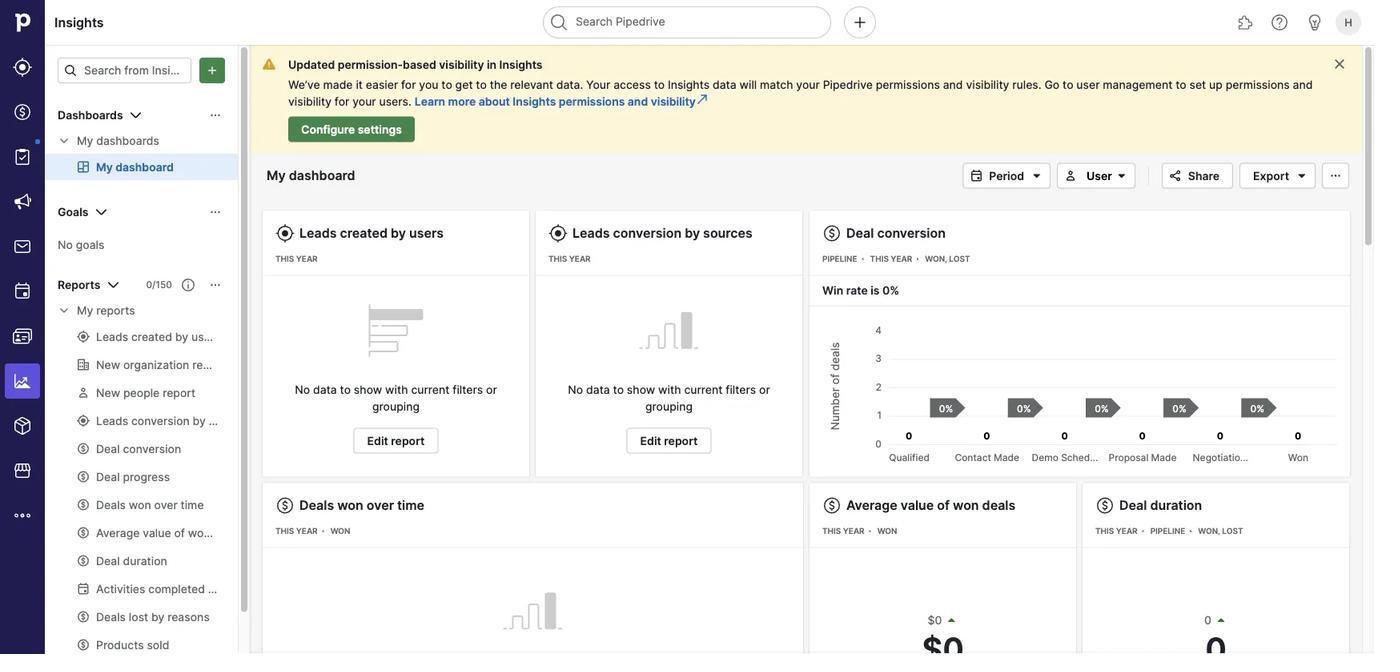 Task type: describe. For each thing, give the bounding box(es) containing it.
about
[[479, 95, 510, 109]]

my for my dashboards
[[77, 134, 93, 148]]

color undefined image
[[13, 147, 32, 167]]

we've made it easier for you to get to the relevant data. your access to insights data will match your pipedrive permissions and visibility rules. go to user management to set up permissions and visibility for your users.
[[288, 78, 1313, 109]]

deals image
[[13, 103, 32, 122]]

0 vertical spatial your
[[796, 78, 820, 91]]

learn more about insights permissions and visibility
[[415, 95, 696, 109]]

easier
[[366, 78, 398, 91]]

0 horizontal spatial and
[[628, 95, 648, 109]]

0%
[[883, 284, 900, 298]]

grouping for created
[[372, 400, 420, 414]]

value
[[901, 498, 934, 513]]

average value of won deals link
[[847, 498, 1016, 513]]

data.
[[556, 78, 583, 91]]

period
[[989, 169, 1025, 183]]

data for leads conversion by sources
[[586, 383, 610, 397]]

management
[[1103, 78, 1173, 91]]

visibility inside the learn more about insights permissions and visibility link
[[651, 95, 696, 109]]

visibility down we've
[[288, 95, 332, 109]]

users.
[[379, 95, 412, 109]]

data for leads created by users
[[313, 383, 337, 397]]

up
[[1210, 78, 1223, 91]]

1 horizontal spatial permissions
[[876, 78, 940, 91]]

or for leads created by users
[[486, 383, 497, 397]]

deals
[[983, 498, 1016, 513]]

set
[[1190, 78, 1207, 91]]

edit report for conversion
[[640, 434, 698, 448]]

sources
[[703, 225, 753, 241]]

1 won from the left
[[337, 498, 364, 513]]

configure settings link
[[288, 117, 415, 142]]

color secondary image
[[1112, 169, 1132, 182]]

1 vertical spatial dashboards
[[96, 134, 159, 148]]

report for conversion
[[664, 434, 698, 448]]

no goals
[[58, 238, 104, 252]]

permission-
[[338, 58, 403, 71]]

created
[[340, 225, 388, 241]]

with for conversion
[[658, 383, 681, 397]]

share button
[[1162, 163, 1234, 189]]

edit for conversion
[[640, 434, 662, 448]]

period button
[[963, 163, 1051, 189]]

color secondary image for my dashboards
[[58, 135, 70, 147]]

color secondary image for my reports
[[58, 304, 70, 317]]

h
[[1345, 16, 1353, 28]]

more
[[448, 95, 476, 109]]

leads conversion by sources
[[573, 225, 753, 241]]

no for leads conversion by sources
[[568, 383, 583, 397]]

color warning image
[[263, 58, 276, 70]]

0
[[1205, 614, 1212, 628]]

activities image
[[13, 282, 32, 301]]

$0
[[928, 614, 942, 628]]

lost for deal duration
[[1223, 527, 1244, 536]]

deals
[[300, 498, 334, 513]]

get
[[455, 78, 473, 91]]

leads for leads conversion by sources
[[573, 225, 610, 241]]

share
[[1189, 169, 1220, 183]]

go
[[1045, 78, 1060, 91]]

sales inbox image
[[13, 237, 32, 256]]

deal conversion
[[847, 225, 946, 241]]

with for created
[[385, 383, 408, 397]]

duration
[[1151, 498, 1203, 513]]

relevant
[[511, 78, 553, 91]]

color positive image
[[1215, 614, 1228, 627]]

in
[[487, 58, 497, 71]]

edit report for created
[[367, 434, 425, 448]]

show for created
[[354, 383, 382, 397]]

rate
[[846, 284, 868, 298]]

time
[[397, 498, 425, 513]]

2 horizontal spatial permissions
[[1226, 78, 1290, 91]]

leads created by users
[[300, 225, 444, 241]]

it
[[356, 78, 363, 91]]

leads conversion by sources link
[[573, 225, 753, 241]]

lost for deal conversion
[[949, 254, 970, 264]]

configure settings
[[301, 123, 402, 136]]

we've
[[288, 78, 320, 91]]

campaigns image
[[13, 192, 32, 211]]

grouping for conversion
[[646, 400, 693, 414]]

leads created by users link
[[300, 225, 444, 241]]

color link image
[[696, 93, 709, 106]]

0/150
[[146, 279, 172, 291]]

match
[[760, 78, 793, 91]]

0 vertical spatial for
[[401, 78, 416, 91]]

my reports
[[77, 304, 135, 318]]

you
[[419, 78, 439, 91]]

deals won over time
[[300, 498, 425, 513]]

1 horizontal spatial and
[[943, 78, 963, 91]]

filters for sources
[[726, 383, 756, 397]]

user
[[1077, 78, 1100, 91]]

sales assistant image
[[1306, 13, 1325, 32]]

won, for deal conversion
[[925, 254, 947, 264]]

average
[[847, 498, 898, 513]]

over
[[367, 498, 394, 513]]

will
[[740, 78, 757, 91]]

home image
[[10, 10, 34, 34]]

2 horizontal spatial and
[[1293, 78, 1313, 91]]

products image
[[13, 417, 32, 436]]

updated
[[288, 58, 335, 71]]



Task type: locate. For each thing, give the bounding box(es) containing it.
0 horizontal spatial deal
[[847, 225, 874, 241]]

deal duration
[[1120, 498, 1203, 513]]

permissions right up
[[1226, 78, 1290, 91]]

color secondary image left user
[[1061, 169, 1081, 182]]

insights down 'relevant'
[[513, 95, 556, 109]]

2 by from the left
[[685, 225, 700, 241]]

deal for deal duration
[[1120, 498, 1147, 513]]

insights inside 'we've made it easier for you to get to the relevant data. your access to insights data will match your pipedrive permissions and visibility rules. go to user management to set up permissions and visibility for your users.'
[[668, 78, 710, 91]]

win rate is 0%
[[823, 284, 900, 298]]

1 horizontal spatial for
[[401, 78, 416, 91]]

1 report from the left
[[391, 434, 425, 448]]

of
[[937, 498, 950, 513]]

current for sources
[[684, 383, 723, 397]]

0 horizontal spatial show
[[354, 383, 382, 397]]

0 horizontal spatial permissions
[[559, 95, 625, 109]]

1 vertical spatial lost
[[1223, 527, 1244, 536]]

1 horizontal spatial with
[[658, 383, 681, 397]]

1 by from the left
[[391, 225, 406, 241]]

color secondary image right color undefined "image" at top
[[58, 135, 70, 147]]

more image
[[13, 506, 32, 525]]

2 horizontal spatial data
[[713, 78, 737, 91]]

2 edit report button from the left
[[627, 428, 712, 454]]

0 horizontal spatial edit report button
[[354, 428, 439, 454]]

configure
[[301, 123, 355, 136]]

1 horizontal spatial no data to show with current filters or grouping
[[568, 383, 770, 414]]

1 leads from the left
[[300, 225, 337, 241]]

permissions
[[876, 78, 940, 91], [1226, 78, 1290, 91], [559, 95, 625, 109]]

1 horizontal spatial filters
[[726, 383, 756, 397]]

0 horizontal spatial current
[[411, 383, 450, 397]]

0 vertical spatial won,
[[925, 254, 947, 264]]

0 horizontal spatial no data to show with current filters or grouping
[[295, 383, 497, 414]]

1 horizontal spatial no
[[295, 383, 310, 397]]

current for users
[[411, 383, 450, 397]]

or
[[486, 383, 497, 397], [759, 383, 770, 397]]

1 horizontal spatial show
[[627, 383, 655, 397]]

0 vertical spatial dashboards
[[58, 109, 123, 122]]

won, lost for deal duration
[[1199, 527, 1244, 536]]

edit
[[367, 434, 388, 448], [640, 434, 662, 448]]

2 won from the left
[[878, 527, 898, 536]]

edit report button for created
[[354, 428, 439, 454]]

filters for users
[[453, 383, 483, 397]]

1 horizontal spatial report
[[664, 434, 698, 448]]

to
[[442, 78, 452, 91], [476, 78, 487, 91], [654, 78, 665, 91], [1063, 78, 1074, 91], [1176, 78, 1187, 91], [340, 383, 351, 397], [613, 383, 624, 397]]

0 horizontal spatial your
[[353, 95, 376, 109]]

1 horizontal spatial won,
[[1199, 527, 1221, 536]]

color primary image inside share button
[[1166, 169, 1185, 182]]

1 vertical spatial won, lost
[[1199, 527, 1244, 536]]

0 horizontal spatial pipeline
[[823, 254, 858, 264]]

1 vertical spatial your
[[353, 95, 376, 109]]

show for conversion
[[627, 383, 655, 397]]

dashboards
[[58, 109, 123, 122], [96, 134, 159, 148]]

contacts image
[[13, 327, 32, 346]]

permissions right pipedrive at the top right of page
[[876, 78, 940, 91]]

insights image
[[13, 372, 32, 391]]

quick add image
[[851, 13, 870, 32]]

and left rules.
[[943, 78, 963, 91]]

settings
[[358, 123, 402, 136]]

1 vertical spatial goals
[[76, 238, 104, 252]]

color primary image inside the period button
[[1028, 169, 1047, 182]]

won, lost down the deal conversion link
[[925, 254, 970, 264]]

color primary image inside goals button
[[209, 206, 222, 219]]

pipeline down deal duration
[[1151, 527, 1186, 536]]

1 horizontal spatial leads
[[573, 225, 610, 241]]

1 horizontal spatial edit report button
[[627, 428, 712, 454]]

2 edit report from the left
[[640, 434, 698, 448]]

access
[[614, 78, 651, 91]]

1 filters from the left
[[453, 383, 483, 397]]

1 current from the left
[[411, 383, 450, 397]]

1 horizontal spatial grouping
[[646, 400, 693, 414]]

1 horizontal spatial data
[[586, 383, 610, 397]]

0 horizontal spatial data
[[313, 383, 337, 397]]

0 vertical spatial color secondary image
[[58, 135, 70, 147]]

won, for deal duration
[[1199, 527, 1221, 536]]

is
[[871, 284, 880, 298]]

conversion for deal
[[877, 225, 946, 241]]

conversion
[[613, 225, 682, 241], [877, 225, 946, 241]]

no for leads created by users
[[295, 383, 310, 397]]

won for average
[[878, 527, 898, 536]]

updated permission-based visibility in insights
[[288, 58, 543, 71]]

deal for deal conversion
[[847, 225, 874, 241]]

lost
[[949, 254, 970, 264], [1223, 527, 1244, 536]]

goals up no goals
[[58, 205, 88, 219]]

data inside 'we've made it easier for you to get to the relevant data. your access to insights data will match your pipedrive permissions and visibility rules. go to user management to set up permissions and visibility for your users.'
[[713, 78, 737, 91]]

1 won from the left
[[331, 527, 350, 536]]

color primary image
[[1334, 58, 1347, 70], [1028, 169, 1047, 182], [92, 203, 111, 222], [549, 224, 568, 243], [104, 276, 123, 295], [182, 279, 195, 292], [209, 279, 222, 292], [276, 496, 295, 515], [1096, 496, 1115, 515]]

by for sources
[[685, 225, 700, 241]]

dashboards inside button
[[58, 109, 123, 122]]

1 edit from the left
[[367, 434, 388, 448]]

2 current from the left
[[684, 383, 723, 397]]

user
[[1087, 169, 1112, 183]]

1 vertical spatial reports
[[96, 304, 135, 318]]

conversion for leads
[[613, 225, 682, 241]]

export
[[1254, 169, 1290, 183]]

no data to show with current filters or grouping
[[295, 383, 497, 414], [568, 383, 770, 414]]

win
[[823, 284, 844, 298]]

2 vertical spatial color secondary image
[[58, 304, 70, 317]]

edit for created
[[367, 434, 388, 448]]

by left users
[[391, 225, 406, 241]]

rules.
[[1013, 78, 1042, 91]]

marketplace image
[[13, 461, 32, 481]]

0 horizontal spatial lost
[[949, 254, 970, 264]]

1 my from the top
[[77, 134, 93, 148]]

2 or from the left
[[759, 383, 770, 397]]

2 won from the left
[[953, 498, 979, 513]]

made
[[323, 78, 353, 91]]

this
[[276, 254, 294, 264], [549, 254, 567, 264], [870, 254, 889, 264], [276, 527, 294, 536], [823, 527, 841, 536], [1096, 527, 1114, 536]]

color secondary image left my reports
[[58, 304, 70, 317]]

Search from Insights text field
[[58, 58, 191, 83]]

won, down the deal conversion link
[[925, 254, 947, 264]]

0 horizontal spatial filters
[[453, 383, 483, 397]]

users
[[409, 225, 444, 241]]

2 my from the top
[[77, 304, 93, 318]]

My dashboard field
[[263, 165, 378, 186]]

my down the dashboards button on the left top
[[77, 134, 93, 148]]

my dashboards
[[77, 134, 159, 148]]

2 horizontal spatial no
[[568, 383, 583, 397]]

dashboards up my dashboards
[[58, 109, 123, 122]]

1 horizontal spatial conversion
[[877, 225, 946, 241]]

0 horizontal spatial won
[[337, 498, 364, 513]]

2 filters from the left
[[726, 383, 756, 397]]

by left sources
[[685, 225, 700, 241]]

region
[[823, 317, 1338, 464]]

0 vertical spatial won, lost
[[925, 254, 970, 264]]

won down deals won over time
[[331, 527, 350, 536]]

color secondary image inside user button
[[1061, 169, 1081, 182]]

0 vertical spatial lost
[[949, 254, 970, 264]]

and down access
[[628, 95, 648, 109]]

color primary image
[[64, 64, 77, 77], [126, 106, 145, 125], [209, 109, 222, 122], [967, 169, 986, 182], [1166, 169, 1185, 182], [1293, 169, 1312, 182], [1327, 169, 1346, 182], [209, 206, 222, 219], [276, 224, 295, 243], [823, 224, 842, 243], [823, 496, 842, 515]]

1 horizontal spatial current
[[684, 383, 723, 397]]

insights up 'relevant'
[[500, 58, 543, 71]]

deal conversion link
[[847, 225, 946, 241]]

1 no data to show with current filters or grouping from the left
[[295, 383, 497, 414]]

1 vertical spatial color secondary image
[[1061, 169, 1081, 182]]

dashboards down the dashboards button on the left top
[[96, 134, 159, 148]]

deal up "win rate is 0%"
[[847, 225, 874, 241]]

report
[[391, 434, 425, 448], [664, 434, 698, 448]]

0 horizontal spatial report
[[391, 434, 425, 448]]

won for deals
[[331, 527, 350, 536]]

visibility left rules.
[[966, 78, 1010, 91]]

won, lost down 'duration' on the bottom right
[[1199, 527, 1244, 536]]

0 vertical spatial goals
[[58, 205, 88, 219]]

1 grouping from the left
[[372, 400, 420, 414]]

h button
[[1333, 6, 1365, 38]]

2 grouping from the left
[[646, 400, 693, 414]]

1 or from the left
[[486, 383, 497, 397]]

0 vertical spatial pipeline
[[823, 254, 858, 264]]

1 with from the left
[[385, 383, 408, 397]]

2 no data to show with current filters or grouping from the left
[[568, 383, 770, 414]]

insights up color link icon
[[668, 78, 710, 91]]

reports
[[58, 278, 100, 292], [96, 304, 135, 318]]

1 horizontal spatial edit report
[[640, 434, 698, 448]]

0 vertical spatial my
[[77, 134, 93, 148]]

2 conversion from the left
[[877, 225, 946, 241]]

menu item
[[0, 359, 45, 404]]

leads for leads created by users
[[300, 225, 337, 241]]

filters
[[453, 383, 483, 397], [726, 383, 756, 397]]

no data to show with current filters or grouping for conversion
[[568, 383, 770, 414]]

0 horizontal spatial edit
[[367, 434, 388, 448]]

1 horizontal spatial deal
[[1120, 498, 1147, 513]]

learn
[[415, 95, 445, 109]]

pipeline up win on the right of the page
[[823, 254, 858, 264]]

0 horizontal spatial no
[[58, 238, 73, 252]]

dashboards button
[[45, 103, 238, 128]]

1 vertical spatial my
[[77, 304, 93, 318]]

1 horizontal spatial won
[[953, 498, 979, 513]]

0 horizontal spatial won, lost
[[925, 254, 970, 264]]

goals
[[58, 205, 88, 219], [76, 238, 104, 252]]

my for my reports
[[77, 304, 93, 318]]

pipeline
[[823, 254, 858, 264], [1151, 527, 1186, 536]]

1 vertical spatial for
[[335, 95, 350, 109]]

deal
[[847, 225, 874, 241], [1120, 498, 1147, 513]]

your
[[796, 78, 820, 91], [353, 95, 376, 109]]

color primary image inside the period button
[[967, 169, 986, 182]]

quick help image
[[1270, 13, 1290, 32]]

or for leads conversion by sources
[[759, 383, 770, 397]]

reports up my reports
[[58, 278, 100, 292]]

no data to show with current filters or grouping for created
[[295, 383, 497, 414]]

color positive image
[[946, 614, 958, 627]]

1 horizontal spatial edit
[[640, 434, 662, 448]]

1 horizontal spatial lost
[[1223, 527, 1244, 536]]

color primary image inside export button
[[1293, 169, 1312, 182]]

1 horizontal spatial won, lost
[[1199, 527, 1244, 536]]

1 edit report from the left
[[367, 434, 425, 448]]

1 conversion from the left
[[613, 225, 682, 241]]

data
[[713, 78, 737, 91], [313, 383, 337, 397], [586, 383, 610, 397]]

color secondary image for user
[[1061, 169, 1081, 182]]

leads image
[[13, 58, 32, 77]]

1 horizontal spatial by
[[685, 225, 700, 241]]

the
[[490, 78, 507, 91]]

and
[[943, 78, 963, 91], [1293, 78, 1313, 91], [628, 95, 648, 109]]

1 vertical spatial pipeline
[[1151, 527, 1186, 536]]

my down no goals
[[77, 304, 93, 318]]

0 horizontal spatial with
[[385, 383, 408, 397]]

0 horizontal spatial or
[[486, 383, 497, 397]]

visibility
[[439, 58, 484, 71], [966, 78, 1010, 91], [288, 95, 332, 109], [651, 95, 696, 109]]

1 edit report button from the left
[[354, 428, 439, 454]]

0 horizontal spatial by
[[391, 225, 406, 241]]

goals down goals button
[[76, 238, 104, 252]]

won, lost
[[925, 254, 970, 264], [1199, 527, 1244, 536]]

my
[[77, 134, 93, 148], [77, 304, 93, 318]]

1 horizontal spatial pipeline
[[1151, 527, 1186, 536]]

color secondary image
[[58, 135, 70, 147], [1061, 169, 1081, 182], [58, 304, 70, 317]]

and down sales assistant icon
[[1293, 78, 1313, 91]]

0 horizontal spatial won,
[[925, 254, 947, 264]]

1 show from the left
[[354, 383, 382, 397]]

1 horizontal spatial or
[[759, 383, 770, 397]]

based
[[403, 58, 436, 71]]

learn more about insights permissions and visibility link
[[415, 93, 709, 109]]

won down average
[[878, 527, 898, 536]]

current
[[411, 383, 450, 397], [684, 383, 723, 397]]

won,
[[925, 254, 947, 264], [1199, 527, 1221, 536]]

your
[[586, 78, 611, 91]]

color primary inverted image
[[203, 64, 222, 77]]

won, down 'duration' on the bottom right
[[1199, 527, 1221, 536]]

for down made
[[335, 95, 350, 109]]

with
[[385, 383, 408, 397], [658, 383, 681, 397]]

year
[[296, 254, 318, 264], [569, 254, 591, 264], [891, 254, 913, 264], [296, 527, 318, 536], [843, 527, 865, 536], [1116, 527, 1138, 536]]

0 vertical spatial deal
[[847, 225, 874, 241]]

edit report
[[367, 434, 425, 448], [640, 434, 698, 448]]

2 report from the left
[[664, 434, 698, 448]]

deals won over time link
[[300, 498, 425, 513]]

won left over
[[337, 498, 364, 513]]

0 horizontal spatial won
[[331, 527, 350, 536]]

0 vertical spatial reports
[[58, 278, 100, 292]]

show
[[354, 383, 382, 397], [627, 383, 655, 397]]

insights
[[54, 14, 104, 30], [500, 58, 543, 71], [668, 78, 710, 91], [513, 95, 556, 109]]

2 show from the left
[[627, 383, 655, 397]]

average value of won deals
[[847, 498, 1016, 513]]

deal duration link
[[1120, 498, 1203, 513]]

won right 'of'
[[953, 498, 979, 513]]

your right match at the right of page
[[796, 78, 820, 91]]

color primary image inside goals button
[[92, 203, 111, 222]]

deal left 'duration' on the bottom right
[[1120, 498, 1147, 513]]

visibility down access
[[651, 95, 696, 109]]

0 horizontal spatial for
[[335, 95, 350, 109]]

export button
[[1240, 163, 1316, 189]]

report for created
[[391, 434, 425, 448]]

0 horizontal spatial edit report
[[367, 434, 425, 448]]

2 leads from the left
[[573, 225, 610, 241]]

edit report button
[[354, 428, 439, 454], [627, 428, 712, 454]]

grouping
[[372, 400, 420, 414], [646, 400, 693, 414]]

by for users
[[391, 225, 406, 241]]

0 horizontal spatial conversion
[[613, 225, 682, 241]]

edit report button for conversion
[[627, 428, 712, 454]]

goals button
[[45, 199, 238, 225]]

2 with from the left
[[658, 383, 681, 397]]

user button
[[1057, 163, 1136, 189]]

Search Pipedrive field
[[543, 6, 831, 38]]

permissions down your
[[559, 95, 625, 109]]

no
[[58, 238, 73, 252], [295, 383, 310, 397], [568, 383, 583, 397]]

1 horizontal spatial won
[[878, 527, 898, 536]]

0 horizontal spatial leads
[[300, 225, 337, 241]]

reports down no goals
[[96, 304, 135, 318]]

insights right "home" icon
[[54, 14, 104, 30]]

1 horizontal spatial your
[[796, 78, 820, 91]]

for left you
[[401, 78, 416, 91]]

1 vertical spatial won,
[[1199, 527, 1221, 536]]

your down it
[[353, 95, 376, 109]]

by
[[391, 225, 406, 241], [685, 225, 700, 241]]

visibility up get
[[439, 58, 484, 71]]

1 vertical spatial deal
[[1120, 498, 1147, 513]]

0 horizontal spatial grouping
[[372, 400, 420, 414]]

pipedrive
[[823, 78, 873, 91]]

goals inside goals button
[[58, 205, 88, 219]]

2 edit from the left
[[640, 434, 662, 448]]

menu
[[0, 0, 45, 654]]

won, lost for deal conversion
[[925, 254, 970, 264]]

for
[[401, 78, 416, 91], [335, 95, 350, 109]]

won
[[331, 527, 350, 536], [878, 527, 898, 536]]



Task type: vqa. For each thing, say whether or not it's contained in the screenshot.
Edit report associated with conversion
yes



